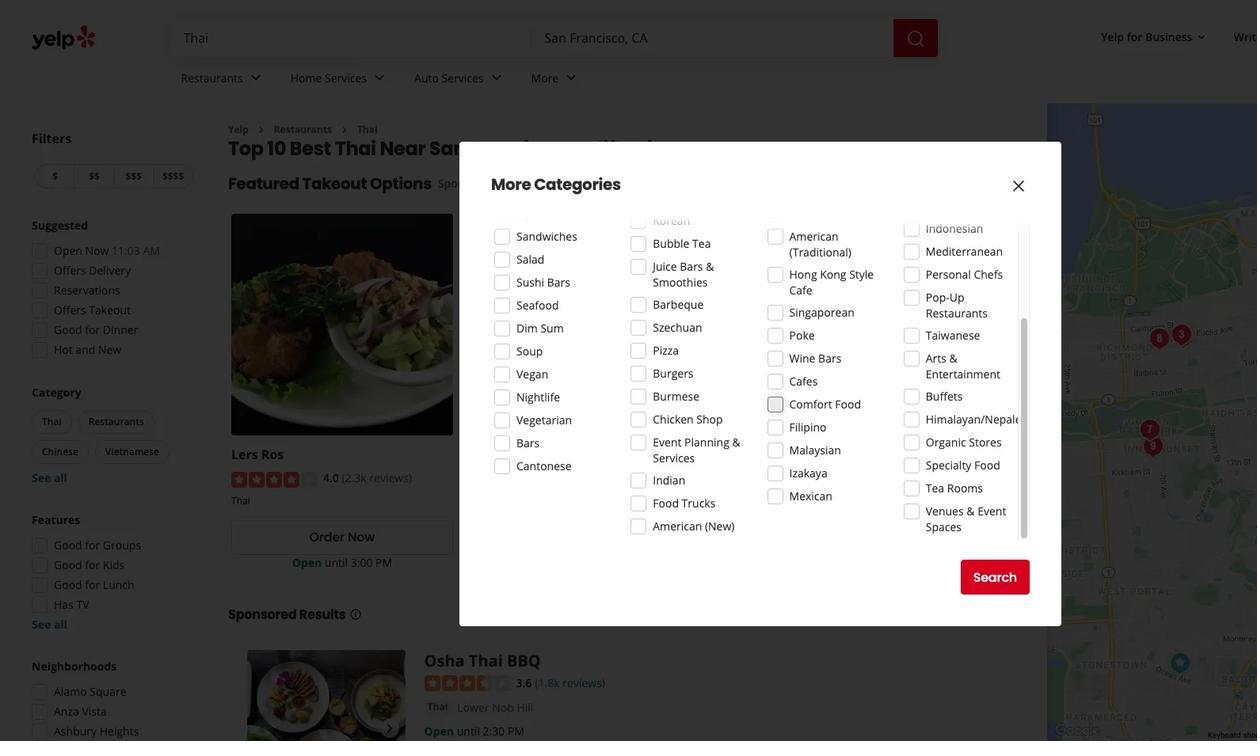 Task type: vqa. For each thing, say whether or not it's contained in the screenshot.
left Open
yes



Task type: describe. For each thing, give the bounding box(es) containing it.
yelp for business
[[1101, 29, 1193, 44]]

more for more
[[531, 70, 559, 85]]

24 chevron down v2 image for more
[[562, 68, 581, 87]]

previous image
[[254, 720, 273, 739]]

kong
[[820, 267, 847, 282]]

american (traditional)
[[790, 229, 852, 260]]

thai right 16 chevron right v2 icon
[[357, 123, 378, 136]]

open for open until 3:00 pm
[[292, 555, 322, 570]]

offers for offers delivery
[[54, 263, 86, 278]]

services for auto services
[[442, 70, 484, 85]]

sponsored results
[[228, 606, 346, 624]]

lunch
[[103, 578, 134, 593]]

good for good for groups
[[54, 538, 82, 553]]

search button
[[961, 560, 1030, 595]]

mexican
[[790, 489, 833, 504]]

nob
[[492, 701, 514, 716]]

dim sum
[[517, 321, 564, 336]]

1 vertical spatial restaurants link
[[274, 123, 332, 136]]

more categories
[[491, 174, 621, 196]]

pop-up restaurants
[[926, 290, 988, 321]]

now for open
[[85, 243, 109, 258]]

good for good for dinner
[[54, 322, 82, 338]]

venues
[[926, 504, 964, 519]]

group containing suggested
[[27, 218, 197, 363]]

near
[[380, 136, 426, 162]]

reviews) for lers ros
[[370, 471, 412, 486]]

reviews) for champa garden
[[601, 471, 644, 486]]

planning
[[685, 435, 730, 450]]

food trucks
[[653, 496, 716, 511]]

malaysian
[[790, 443, 841, 458]]

featured
[[228, 173, 299, 195]]

osha for bottom "osha thai bbq" link
[[424, 650, 465, 672]]

restaurants inside button
[[89, 415, 144, 429]]

event inside event planning & services
[[653, 435, 682, 450]]

food for comfort food
[[835, 397, 861, 412]]

personal chefs
[[926, 267, 1003, 282]]

3.9
[[558, 471, 573, 486]]

spaces
[[926, 520, 962, 535]]

& inside venues & event spaces
[[967, 504, 975, 519]]

$$$$ button
[[153, 164, 193, 189]]

heights
[[100, 724, 139, 739]]

burmese
[[653, 389, 700, 404]]

sushi
[[517, 275, 544, 290]]

arts
[[926, 351, 947, 366]]

ros
[[261, 446, 284, 464]]

until for until 2:30 pm
[[457, 724, 480, 740]]

burgers
[[653, 366, 694, 381]]

juice
[[653, 259, 677, 274]]

see all for category
[[32, 471, 67, 486]]

$$$$
[[162, 170, 184, 183]]

muukata6395 thai charcoal bbq image
[[1144, 323, 1176, 355]]

for for kids
[[85, 558, 100, 573]]

0 horizontal spatial 3.6 star rating image
[[424, 676, 510, 692]]

wine bars
[[790, 351, 842, 366]]

alamo
[[54, 685, 87, 700]]

reservations
[[54, 283, 120, 298]]

1 vertical spatial thai button
[[424, 700, 451, 716]]

3.6 link
[[516, 674, 532, 691]]

barbeque
[[653, 297, 704, 312]]

trucks
[[682, 496, 716, 511]]

tea rooms
[[926, 481, 983, 496]]

group containing features
[[27, 513, 197, 633]]

thai up featured takeout options
[[335, 136, 376, 162]]

see for category
[[32, 471, 51, 486]]

0 horizontal spatial thai link
[[357, 123, 378, 136]]

cafe
[[790, 283, 813, 298]]

osha thai bbq for bottom "osha thai bbq" link
[[424, 650, 541, 672]]

auto
[[414, 70, 439, 85]]

business categories element
[[168, 57, 1257, 103]]

specialty food
[[926, 458, 1001, 473]]

filters
[[32, 130, 71, 147]]

$$ button
[[74, 164, 114, 189]]

entertainment
[[926, 367, 1001, 382]]

3.6 (1.8k reviews)
[[792, 471, 881, 486]]

for for dinner
[[85, 322, 100, 338]]

vietnamese button
[[95, 441, 170, 464]]

now for order
[[348, 529, 375, 547]]

pop-
[[926, 290, 950, 305]]

osha for "osha thai bbq" link to the right
[[700, 446, 733, 464]]

auto services
[[414, 70, 484, 85]]

osha thai bbq for "osha thai bbq" link to the right
[[700, 446, 793, 464]]

1 horizontal spatial 3.6 star rating image
[[700, 472, 786, 488]]

has
[[54, 597, 74, 613]]

lers
[[231, 446, 258, 464]]

featured takeout options
[[228, 173, 432, 195]]

sushi bars
[[517, 275, 570, 290]]

organic
[[926, 435, 966, 450]]

chefs
[[974, 267, 1003, 282]]

24 chevron down v2 image for auto services
[[487, 68, 506, 87]]

anza
[[54, 704, 79, 719]]

restaurants button
[[78, 410, 154, 434]]

groups
[[103, 538, 141, 553]]

order now link
[[231, 520, 453, 555]]

singaporean
[[790, 305, 855, 320]]

google image
[[1051, 721, 1103, 742]]

11:03
[[112, 243, 140, 258]]

dinner
[[103, 322, 138, 338]]

1 vertical spatial thai link
[[424, 700, 451, 716]]

3.6 for 3.6
[[516, 676, 532, 691]]

1 vertical spatial tea
[[926, 481, 945, 496]]

hong kong style cafe
[[790, 267, 874, 298]]

features
[[32, 513, 80, 528]]

thai inside group
[[42, 415, 62, 429]]

for for lunch
[[85, 578, 100, 593]]

american for american (traditional)
[[790, 229, 839, 244]]

1 horizontal spatial (1.8k
[[811, 471, 835, 486]]

good for lunch
[[54, 578, 134, 593]]

services for home services
[[325, 70, 367, 85]]

(1.8k reviews)
[[535, 676, 605, 691]]

vietnamese
[[105, 445, 159, 459]]

16 chevron right v2 image
[[338, 123, 351, 136]]

vegan
[[517, 367, 549, 382]]

group containing category
[[29, 385, 197, 487]]

4.0
[[323, 471, 339, 486]]

offers delivery
[[54, 263, 131, 278]]

2:30
[[483, 724, 505, 740]]

write
[[1234, 29, 1257, 44]]

for for business
[[1127, 29, 1143, 44]]

hill
[[517, 701, 534, 716]]

keyboard shor
[[1208, 731, 1257, 740]]

rooms
[[947, 481, 983, 496]]

izakaya
[[790, 466, 828, 481]]

open for open until 2:30 pm
[[424, 724, 454, 740]]

& inside juice bars & smoothies
[[706, 259, 714, 274]]

search image
[[906, 29, 925, 48]]

venues & event spaces
[[926, 504, 1007, 535]]

francisco,
[[470, 136, 568, 162]]

style
[[850, 267, 874, 282]]

osha thai bbq image
[[247, 650, 405, 742]]

event inside venues & event spaces
[[978, 504, 1007, 519]]

good for good for kids
[[54, 558, 82, 573]]

1 horizontal spatial osha thai bbq link
[[700, 446, 793, 464]]

(traditional)
[[790, 245, 852, 260]]

category
[[32, 385, 81, 400]]

open until 2:30 pm
[[424, 724, 525, 740]]

keyboard
[[1208, 731, 1241, 740]]

$ button
[[35, 164, 74, 189]]

0 horizontal spatial food
[[653, 496, 679, 511]]

$$
[[89, 170, 100, 183]]

food for specialty food
[[975, 458, 1001, 473]]



Task type: locate. For each thing, give the bounding box(es) containing it.
event down chicken on the right of page
[[653, 435, 682, 450]]

for for groups
[[85, 538, 100, 553]]

0 vertical spatial offers
[[54, 263, 86, 278]]

reviews) right 3.6 link at the bottom left
[[563, 676, 605, 691]]

(998
[[576, 471, 599, 486]]

suggested
[[32, 218, 88, 233]]

1 horizontal spatial services
[[442, 70, 484, 85]]

& up smoothies at the top
[[706, 259, 714, 274]]

restaurants left 16 chevron right v2 icon
[[274, 123, 332, 136]]

16 info v2 image
[[498, 178, 511, 190]]

am
[[143, 243, 160, 258]]

good up the hot
[[54, 322, 82, 338]]

3.6 up the "mexican" on the right bottom of page
[[792, 471, 808, 486]]

nightlife
[[517, 390, 560, 405]]

1 vertical spatial american
[[653, 519, 702, 534]]

food right comfort
[[835, 397, 861, 412]]

open for open now 11:03 am
[[54, 243, 82, 258]]

1 horizontal spatial pm
[[508, 724, 525, 740]]

american down food trucks
[[653, 519, 702, 534]]

1 see all from the top
[[32, 471, 67, 486]]

2 see all button from the top
[[32, 617, 67, 632]]

all for category
[[54, 471, 67, 486]]

thai up lower nob hill
[[469, 650, 503, 672]]

seafood
[[517, 298, 559, 313]]

0 vertical spatial american
[[790, 229, 839, 244]]

0 horizontal spatial services
[[325, 70, 367, 85]]

1 horizontal spatial thai button
[[424, 700, 451, 716]]

& right arts
[[950, 351, 958, 366]]

3.6 star rating image up lower
[[424, 676, 510, 692]]

lers ros
[[231, 446, 284, 464]]

good for good for lunch
[[54, 578, 82, 593]]

0 horizontal spatial osha thai bbq link
[[424, 650, 541, 672]]

1 horizontal spatial until
[[457, 724, 480, 740]]

delivery
[[89, 263, 131, 278]]

offers
[[54, 263, 86, 278], [54, 303, 86, 318]]

0 horizontal spatial osha
[[424, 650, 465, 672]]

1 horizontal spatial american
[[790, 229, 839, 244]]

pm right 3:00
[[376, 555, 392, 570]]

tea right bubble on the right top of page
[[693, 236, 711, 251]]

2 good from the top
[[54, 538, 82, 553]]

$$$
[[126, 170, 142, 183]]

szechuan
[[653, 320, 703, 335]]

0 vertical spatial osha
[[700, 446, 733, 464]]

thai down the 4 star rating image at the left of the page
[[231, 494, 250, 508]]

for up good for lunch
[[85, 558, 100, 573]]

3.9 star rating image
[[466, 472, 551, 488]]

2 horizontal spatial 24 chevron down v2 image
[[562, 68, 581, 87]]

takeout inside group
[[89, 303, 131, 318]]

good up good for lunch
[[54, 558, 82, 573]]

thai button down category
[[32, 410, 72, 434]]

0 horizontal spatial bbq
[[507, 650, 541, 672]]

2 offers from the top
[[54, 303, 86, 318]]

bars
[[680, 259, 703, 274], [547, 275, 570, 290], [819, 351, 842, 366], [517, 436, 540, 451]]

services inside event planning & services
[[653, 451, 695, 466]]

until down lower
[[457, 724, 480, 740]]

1 horizontal spatial sponsored
[[438, 176, 495, 191]]

restaurants inside more categories dialog
[[926, 306, 988, 321]]

offers down reservations
[[54, 303, 86, 318]]

until left 3:00
[[325, 555, 348, 570]]

0 vertical spatial more
[[531, 70, 559, 85]]

1 vertical spatial event
[[978, 504, 1007, 519]]

(1.8k right 3.6 link at the bottom left
[[535, 676, 560, 691]]

3.6 for 3.6 (1.8k reviews)
[[792, 471, 808, 486]]

for left business
[[1127, 29, 1143, 44]]

osha thai bbq down shop
[[700, 446, 793, 464]]

soup
[[517, 344, 543, 359]]

1 see all button from the top
[[32, 471, 67, 486]]

open inside group
[[54, 243, 82, 258]]

takeout down 'best'
[[302, 173, 367, 195]]

thai button inside group
[[32, 410, 72, 434]]

yelp link
[[228, 123, 249, 136]]

24 chevron down v2 image for restaurants
[[246, 68, 265, 87]]

for inside "button"
[[1127, 29, 1143, 44]]

restaurants down the up
[[926, 306, 988, 321]]

1 vertical spatial (1.8k
[[535, 676, 560, 691]]

1 horizontal spatial bbq
[[766, 446, 793, 464]]

takeout for offers
[[89, 303, 131, 318]]

hot and new
[[54, 342, 121, 357]]

oraan thai eatery image
[[1167, 319, 1198, 351]]

3.6 star rating image up trucks
[[700, 472, 786, 488]]

dim
[[517, 321, 538, 336]]

bbq
[[766, 446, 793, 464], [507, 650, 541, 672]]

offers up reservations
[[54, 263, 86, 278]]

arts & entertainment
[[926, 351, 1001, 382]]

good down 'features'
[[54, 538, 82, 553]]

more inside dialog
[[491, 174, 531, 196]]

16 info v2 image
[[349, 608, 362, 621]]

pm for open until 2:30 pm
[[508, 724, 525, 740]]

2 horizontal spatial open
[[424, 724, 454, 740]]

3.9 (998 reviews)
[[558, 471, 644, 486]]

0 vertical spatial 3.6 star rating image
[[700, 472, 786, 488]]

thai button
[[32, 410, 72, 434], [424, 700, 451, 716]]

open right 'next' icon
[[424, 724, 454, 740]]

2 see from the top
[[32, 617, 51, 632]]

sponsored left 16 info v2 icon
[[438, 176, 495, 191]]

3:00
[[351, 555, 373, 570]]

bars up smoothies at the top
[[680, 259, 703, 274]]

3.6 up hill
[[516, 676, 532, 691]]

reviews) right (998
[[601, 471, 644, 486]]

juice bars & smoothies
[[653, 259, 714, 290]]

thai button left lower
[[424, 700, 451, 716]]

more inside business categories 'element'
[[531, 70, 559, 85]]

now
[[85, 243, 109, 258], [348, 529, 375, 547]]

see all down chinese button
[[32, 471, 67, 486]]

24 chevron down v2 image inside auto services link
[[487, 68, 506, 87]]

chicken shop
[[653, 412, 723, 427]]

yelp for business button
[[1095, 23, 1215, 51]]

lers ros link
[[231, 446, 284, 464]]

0 horizontal spatial event
[[653, 435, 682, 450]]

2 24 chevron down v2 image from the left
[[487, 68, 506, 87]]

bars inside juice bars & smoothies
[[680, 259, 703, 274]]

lower nob hill
[[457, 701, 534, 716]]

restaurants link up yelp link
[[168, 57, 278, 103]]

0 horizontal spatial thai button
[[32, 410, 72, 434]]

1 horizontal spatial takeout
[[302, 173, 367, 195]]

open down order
[[292, 555, 322, 570]]

cantonese
[[517, 459, 572, 474]]

1 vertical spatial yelp
[[228, 123, 249, 136]]

osha up lower
[[424, 650, 465, 672]]

japanese
[[517, 206, 563, 221]]

1 vertical spatial bbq
[[507, 650, 541, 672]]

has tv
[[54, 597, 89, 613]]

24 chevron down v2 image
[[370, 68, 389, 87]]

1 vertical spatial osha thai bbq
[[424, 650, 541, 672]]

see all button for features
[[32, 617, 67, 632]]

restaurants inside business categories 'element'
[[181, 70, 243, 85]]

vegetarian
[[517, 413, 572, 428]]

bars right wine
[[819, 351, 842, 366]]

yelp left business
[[1101, 29, 1124, 44]]

more down francisco,
[[491, 174, 531, 196]]

takeout for featured
[[302, 173, 367, 195]]

4 good from the top
[[54, 578, 82, 593]]

yelp for yelp for business
[[1101, 29, 1124, 44]]

restaurants up vietnamese on the left of page
[[89, 415, 144, 429]]

for down the good for kids
[[85, 578, 100, 593]]

food down stores in the bottom right of the page
[[975, 458, 1001, 473]]

sum
[[541, 321, 564, 336]]

american up (traditional)
[[790, 229, 839, 244]]

1 vertical spatial takeout
[[89, 303, 131, 318]]

osha down shop
[[700, 446, 733, 464]]

hot
[[54, 342, 73, 357]]

1 horizontal spatial food
[[835, 397, 861, 412]]

24 chevron down v2 image inside the more link
[[562, 68, 581, 87]]

indian
[[653, 473, 686, 488]]

top
[[228, 136, 264, 162]]

2 all from the top
[[54, 617, 67, 632]]

reviews)
[[370, 471, 412, 486], [601, 471, 644, 486], [838, 471, 881, 486], [563, 676, 605, 691]]

0 horizontal spatial until
[[325, 555, 348, 570]]

(1.8k up the "mexican" on the right bottom of page
[[811, 471, 835, 486]]

tea
[[693, 236, 711, 251], [926, 481, 945, 496]]

1 horizontal spatial event
[[978, 504, 1007, 519]]

champa garden image
[[1165, 648, 1197, 679]]

0 vertical spatial thai link
[[357, 123, 378, 136]]

for down offers takeout
[[85, 322, 100, 338]]

0 vertical spatial takeout
[[302, 173, 367, 195]]

osha thai bbq up 3.6 link at the bottom left
[[424, 650, 541, 672]]

2 vertical spatial open
[[424, 724, 454, 740]]

16 chevron right v2 image
[[255, 123, 268, 136]]

1 see from the top
[[32, 471, 51, 486]]

0 horizontal spatial yelp
[[228, 123, 249, 136]]

group
[[27, 218, 197, 363], [29, 385, 197, 487], [27, 513, 197, 633], [27, 659, 197, 742]]

1 24 chevron down v2 image from the left
[[246, 68, 265, 87]]

for up the good for kids
[[85, 538, 100, 553]]

see for features
[[32, 617, 51, 632]]

yelp for yelp link
[[228, 123, 249, 136]]

4 star rating image
[[231, 472, 317, 488]]

food down indian
[[653, 496, 679, 511]]

services inside auto services link
[[442, 70, 484, 85]]

1 vertical spatial 3.6 star rating image
[[424, 676, 510, 692]]

tea up venues
[[926, 481, 945, 496]]

see up "neighborhoods"
[[32, 617, 51, 632]]

see all button down chinese button
[[32, 471, 67, 486]]

None search field
[[171, 19, 941, 57]]

all for features
[[54, 617, 67, 632]]

1 vertical spatial see
[[32, 617, 51, 632]]

all down chinese button
[[54, 471, 67, 486]]

24 chevron down v2 image
[[246, 68, 265, 87], [487, 68, 506, 87], [562, 68, 581, 87]]

0 vertical spatial yelp
[[1101, 29, 1124, 44]]

takeout up the dinner
[[89, 303, 131, 318]]

1 horizontal spatial open
[[292, 555, 322, 570]]

reviews) right izakaya at bottom right
[[838, 471, 881, 486]]

0 vertical spatial thai button
[[32, 410, 72, 434]]

1 horizontal spatial thai link
[[424, 700, 451, 716]]

0 vertical spatial tea
[[693, 236, 711, 251]]

results
[[299, 606, 346, 624]]

1 vertical spatial more
[[491, 174, 531, 196]]

chinese
[[42, 445, 78, 459]]

osha thai bbq link up 3.6 link at the bottom left
[[424, 650, 541, 672]]

now up offers delivery
[[85, 243, 109, 258]]

himalayan/nepalese
[[926, 412, 1033, 427]]

more for more categories
[[491, 174, 531, 196]]

buffets
[[926, 389, 963, 404]]

services
[[325, 70, 367, 85], [442, 70, 484, 85], [653, 451, 695, 466]]

osha thai bbq link down shop
[[700, 446, 793, 464]]

event down the rooms
[[978, 504, 1007, 519]]

1 vertical spatial see all button
[[32, 617, 67, 632]]

offers takeout
[[54, 303, 131, 318]]

sponsored for sponsored
[[438, 176, 495, 191]]

1 vertical spatial food
[[975, 458, 1001, 473]]

0 horizontal spatial now
[[85, 243, 109, 258]]

2 see all from the top
[[32, 617, 67, 632]]

see all down has
[[32, 617, 67, 632]]

marnee thai image
[[1135, 414, 1167, 446]]

1 vertical spatial until
[[457, 724, 480, 740]]

1 vertical spatial see all
[[32, 617, 67, 632]]

16 chevron down v2 image
[[1196, 31, 1209, 43]]

0 vertical spatial now
[[85, 243, 109, 258]]

restaurants link left 16 chevron right v2 icon
[[274, 123, 332, 136]]

& down the rooms
[[967, 504, 975, 519]]

0 vertical spatial all
[[54, 471, 67, 486]]

korean
[[653, 213, 690, 228]]

hong
[[790, 267, 817, 282]]

2 vertical spatial food
[[653, 496, 679, 511]]

0 vertical spatial see all
[[32, 471, 67, 486]]

thai left lower
[[428, 701, 448, 714]]

& inside event planning & services
[[733, 435, 741, 450]]

services left 24 chevron down v2 image
[[325, 70, 367, 85]]

thai link right 16 chevron right v2 icon
[[357, 123, 378, 136]]

3.6 star rating image
[[700, 472, 786, 488], [424, 676, 510, 692]]

0 vertical spatial event
[[653, 435, 682, 450]]

1 vertical spatial osha thai bbq link
[[424, 650, 541, 672]]

services up indian
[[653, 451, 695, 466]]

all down has
[[54, 617, 67, 632]]

0 vertical spatial see
[[32, 471, 51, 486]]

4.0 (2.3k reviews)
[[323, 471, 412, 486]]

0 horizontal spatial open
[[54, 243, 82, 258]]

cafes
[[790, 374, 818, 389]]

pm for open until 3:00 pm
[[376, 555, 392, 570]]

1 horizontal spatial tea
[[926, 481, 945, 496]]

restaurants up yelp link
[[181, 70, 243, 85]]

&
[[706, 259, 714, 274], [950, 351, 958, 366], [733, 435, 741, 450], [967, 504, 975, 519]]

open down suggested
[[54, 243, 82, 258]]

sponsored for sponsored results
[[228, 606, 297, 624]]

1 vertical spatial all
[[54, 617, 67, 632]]

2 horizontal spatial services
[[653, 451, 695, 466]]

american inside the american (traditional)
[[790, 229, 839, 244]]

1 horizontal spatial osha thai bbq
[[700, 446, 793, 464]]

good up has tv
[[54, 578, 82, 593]]

and
[[76, 342, 95, 357]]

see down chinese button
[[32, 471, 51, 486]]

0 horizontal spatial takeout
[[89, 303, 131, 318]]

sponsored left results
[[228, 606, 297, 624]]

1 vertical spatial pm
[[508, 724, 525, 740]]

yelp inside "button"
[[1101, 29, 1124, 44]]

reviews) for osha thai bbq
[[838, 471, 881, 486]]

0 vertical spatial see all button
[[32, 471, 67, 486]]

american (new)
[[653, 519, 735, 534]]

ashbury heights
[[54, 724, 139, 739]]

pm right 2:30
[[508, 724, 525, 740]]

event
[[653, 435, 682, 450], [978, 504, 1007, 519]]

bars right "sushi"
[[547, 275, 570, 290]]

personal
[[926, 267, 971, 282]]

1 horizontal spatial 3.6
[[792, 471, 808, 486]]

group containing neighborhoods
[[27, 659, 197, 742]]

ashbury
[[54, 724, 97, 739]]

thai right planning
[[736, 446, 763, 464]]

khob khun thai cuisine & breakfast image
[[1167, 321, 1199, 353]]

1 vertical spatial open
[[292, 555, 322, 570]]

2 horizontal spatial food
[[975, 458, 1001, 473]]

bubble
[[653, 236, 690, 251]]

san
[[429, 136, 466, 162]]

more categories dialog
[[0, 0, 1257, 742]]

close image
[[1009, 177, 1029, 196]]

1 vertical spatial 3.6
[[516, 676, 532, 691]]

alamo square
[[54, 685, 126, 700]]

1 all from the top
[[54, 471, 67, 486]]

services inside home services link
[[325, 70, 367, 85]]

bbq up 3.6 link at the bottom left
[[507, 650, 541, 672]]

0 vertical spatial osha thai bbq
[[700, 446, 793, 464]]

(1.8k reviews) link
[[535, 674, 605, 691]]

bars up the cantonese in the left bottom of the page
[[517, 436, 540, 451]]

vista
[[82, 704, 107, 719]]

yelp left 16 chevron right v2 image
[[228, 123, 249, 136]]

1 horizontal spatial osha
[[700, 446, 733, 464]]

salad
[[517, 252, 545, 267]]

1 horizontal spatial yelp
[[1101, 29, 1124, 44]]

restaurants link
[[168, 57, 278, 103], [274, 123, 332, 136]]

(1.8k
[[811, 471, 835, 486], [535, 676, 560, 691]]

see all for features
[[32, 617, 67, 632]]

0 vertical spatial pm
[[376, 555, 392, 570]]

more up francisco,
[[531, 70, 559, 85]]

see all button for category
[[32, 471, 67, 486]]

thai up (new)
[[700, 494, 719, 508]]

american for american (new)
[[653, 519, 702, 534]]

1 vertical spatial offers
[[54, 303, 86, 318]]

0 horizontal spatial 3.6
[[516, 676, 532, 691]]

now up 3:00
[[348, 529, 375, 547]]

1 horizontal spatial now
[[348, 529, 375, 547]]

& right planning
[[733, 435, 741, 450]]

0 vertical spatial until
[[325, 555, 348, 570]]

indonesian
[[926, 221, 984, 236]]

3 good from the top
[[54, 558, 82, 573]]

0 vertical spatial restaurants link
[[168, 57, 278, 103]]

offers for offers takeout
[[54, 303, 86, 318]]

bars for juice
[[680, 259, 703, 274]]

home services
[[291, 70, 367, 85]]

1 horizontal spatial 24 chevron down v2 image
[[487, 68, 506, 87]]

food
[[835, 397, 861, 412], [975, 458, 1001, 473], [653, 496, 679, 511]]

taiwanese
[[926, 328, 981, 343]]

1 offers from the top
[[54, 263, 86, 278]]

0 vertical spatial open
[[54, 243, 82, 258]]

0 horizontal spatial sponsored
[[228, 606, 297, 624]]

bars for sushi
[[547, 275, 570, 290]]

1 vertical spatial now
[[348, 529, 375, 547]]

0 horizontal spatial (1.8k
[[535, 676, 560, 691]]

chicken
[[653, 412, 694, 427]]

map region
[[907, 0, 1257, 742]]

0 horizontal spatial tea
[[693, 236, 711, 251]]

good for dinner
[[54, 322, 138, 338]]

0 horizontal spatial 24 chevron down v2 image
[[246, 68, 265, 87]]

0 horizontal spatial pm
[[376, 555, 392, 570]]

kothai republic image
[[1138, 431, 1170, 462]]

services right auto on the top left of the page
[[442, 70, 484, 85]]

more
[[531, 70, 559, 85], [491, 174, 531, 196]]

0 vertical spatial 3.6
[[792, 471, 808, 486]]

3.6
[[792, 471, 808, 486], [516, 676, 532, 691]]

until for until 3:00 pm
[[325, 555, 348, 570]]

0 vertical spatial food
[[835, 397, 861, 412]]

1 good from the top
[[54, 322, 82, 338]]

$$$ button
[[114, 164, 153, 189]]

0 horizontal spatial osha thai bbq
[[424, 650, 541, 672]]

bars for wine
[[819, 351, 842, 366]]

bbq up izakaya at bottom right
[[766, 446, 793, 464]]

reviews) right (2.3k
[[370, 471, 412, 486]]

see all button down has
[[32, 617, 67, 632]]

1 vertical spatial osha
[[424, 650, 465, 672]]

thai down category
[[42, 415, 62, 429]]

0 horizontal spatial american
[[653, 519, 702, 534]]

thai link left lower
[[424, 700, 451, 716]]

open until 3:00 pm
[[292, 555, 392, 570]]

1 vertical spatial sponsored
[[228, 606, 297, 624]]

3 24 chevron down v2 image from the left
[[562, 68, 581, 87]]

top 10 best thai near san francisco, california
[[228, 136, 665, 162]]

0 vertical spatial bbq
[[766, 446, 793, 464]]

slideshow element
[[247, 650, 405, 742]]

next image
[[380, 720, 399, 739]]

& inside arts & entertainment
[[950, 351, 958, 366]]



